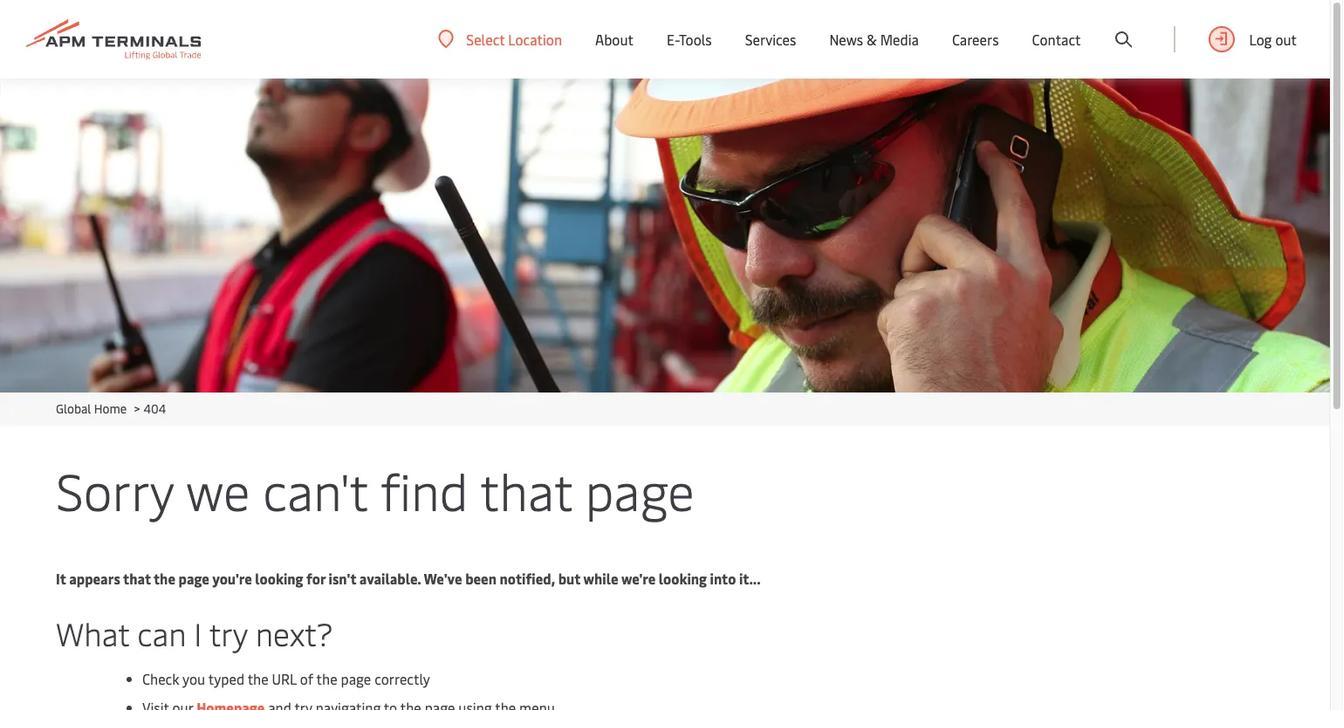 Task type: describe. For each thing, give the bounding box(es) containing it.
what
[[56, 612, 129, 655]]

url
[[272, 669, 297, 689]]

404 image
[[0, 79, 1330, 393]]

find
[[380, 456, 468, 525]]

2 looking from the left
[[659, 569, 707, 588]]

you
[[183, 669, 205, 689]]

2 horizontal spatial page
[[585, 456, 694, 525]]

appears
[[69, 569, 120, 588]]

check you typed the url of the page correctly
[[142, 669, 430, 689]]

1 vertical spatial page
[[179, 569, 209, 588]]

location
[[508, 29, 562, 48]]

been
[[465, 569, 497, 588]]

2 vertical spatial page
[[341, 669, 371, 689]]

available.
[[359, 569, 421, 588]]

>
[[134, 401, 140, 417]]

media
[[880, 30, 919, 49]]

check
[[142, 669, 179, 689]]

global home link
[[56, 401, 127, 417]]

contact
[[1032, 30, 1081, 49]]

next?
[[255, 612, 333, 655]]

it appears that the page you're looking for isn't available. we've been notified, but while we're looking into it...
[[56, 569, 761, 588]]

tools
[[679, 30, 712, 49]]

correctly
[[375, 669, 430, 689]]

careers button
[[952, 0, 999, 79]]

i
[[194, 612, 202, 655]]

the for that
[[154, 569, 175, 588]]

2 horizontal spatial the
[[316, 669, 337, 689]]

try
[[209, 612, 248, 655]]

the for typed
[[248, 669, 268, 689]]

about button
[[595, 0, 634, 79]]

e-tools button
[[667, 0, 712, 79]]

services button
[[745, 0, 796, 79]]

contact button
[[1032, 0, 1081, 79]]

log out link
[[1208, 0, 1297, 79]]

out
[[1276, 30, 1297, 49]]

news & media button
[[829, 0, 919, 79]]

what can i try next?
[[56, 612, 333, 655]]

select
[[466, 29, 505, 48]]

log
[[1249, 30, 1272, 49]]



Task type: locate. For each thing, give the bounding box(es) containing it.
the
[[154, 569, 175, 588], [248, 669, 268, 689], [316, 669, 337, 689]]

0 vertical spatial page
[[585, 456, 694, 525]]

1 vertical spatial that
[[123, 569, 151, 588]]

we're
[[621, 569, 656, 588]]

1 horizontal spatial page
[[341, 669, 371, 689]]

can
[[137, 612, 186, 655]]

e-
[[667, 30, 679, 49]]

it...
[[739, 569, 761, 588]]

notified,
[[500, 569, 555, 588]]

of
[[300, 669, 313, 689]]

home
[[94, 401, 127, 417]]

select location button
[[438, 29, 562, 48]]

looking left for
[[255, 569, 303, 588]]

services
[[745, 30, 796, 49]]

0 horizontal spatial looking
[[255, 569, 303, 588]]

sorry
[[56, 456, 174, 525]]

that
[[480, 456, 572, 525], [123, 569, 151, 588]]

&
[[867, 30, 877, 49]]

select location
[[466, 29, 562, 48]]

while
[[584, 569, 618, 588]]

looking
[[255, 569, 303, 588], [659, 569, 707, 588]]

page
[[585, 456, 694, 525], [179, 569, 209, 588], [341, 669, 371, 689]]

1 horizontal spatial that
[[480, 456, 572, 525]]

e-tools
[[667, 30, 712, 49]]

into
[[710, 569, 736, 588]]

about
[[595, 30, 634, 49]]

the up can
[[154, 569, 175, 588]]

but
[[558, 569, 581, 588]]

news
[[829, 30, 863, 49]]

the left "url"
[[248, 669, 268, 689]]

can't
[[263, 456, 368, 525]]

1 horizontal spatial the
[[248, 669, 268, 689]]

1 horizontal spatial looking
[[659, 569, 707, 588]]

isn't
[[329, 569, 356, 588]]

the right of
[[316, 669, 337, 689]]

1 looking from the left
[[255, 569, 303, 588]]

0 horizontal spatial the
[[154, 569, 175, 588]]

0 horizontal spatial that
[[123, 569, 151, 588]]

typed
[[208, 669, 244, 689]]

0 vertical spatial that
[[480, 456, 572, 525]]

log out
[[1249, 30, 1297, 49]]

you're
[[212, 569, 252, 588]]

0 horizontal spatial page
[[179, 569, 209, 588]]

sorry we can't find that page
[[56, 456, 694, 525]]

careers
[[952, 30, 999, 49]]

404
[[144, 401, 166, 417]]

looking left into
[[659, 569, 707, 588]]

it
[[56, 569, 66, 588]]

news & media
[[829, 30, 919, 49]]

global
[[56, 401, 91, 417]]

we
[[186, 456, 250, 525]]

for
[[306, 569, 326, 588]]

we've
[[424, 569, 462, 588]]

global home > 404
[[56, 401, 166, 417]]



Task type: vqa. For each thing, say whether or not it's contained in the screenshot.
08:00
no



